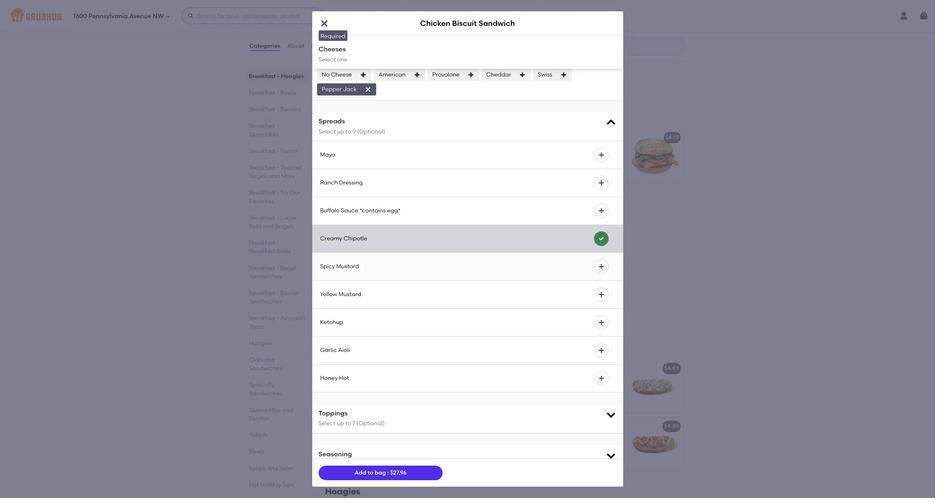 Task type: vqa. For each thing, say whether or not it's contained in the screenshot.
bottom $0.50
no



Task type: describe. For each thing, give the bounding box(es) containing it.
contains: for turkey breakfast club
[[512, 146, 539, 153]]

0 vertical spatial sandwich
[[479, 19, 515, 28]]

biscuit right strips, on the left of the page
[[401, 290, 419, 297]]

toasted
[[280, 165, 302, 171]]

jack
[[343, 86, 357, 93]]

yellow mustard
[[320, 291, 361, 298]]

breakfast - burritos
[[249, 106, 301, 113]]

- up breakfast - bowls tab
[[277, 73, 280, 80]]

breakfast - breakfast sides inside tab
[[249, 240, 291, 255]]

strips,
[[382, 290, 399, 297]]

avenue
[[129, 12, 151, 20]]

specialty sandwiches
[[249, 382, 282, 398]]

main navigation navigation
[[0, 0, 936, 32]]

- down breakfast - bagel sandwiches tab
[[277, 290, 279, 297]]

bagel inside the breakfast - bagel sandwiches
[[280, 265, 296, 272]]

- inside breakfast - loose rolls and bagels
[[277, 215, 279, 222]]

7
[[353, 421, 356, 428]]

salads
[[249, 432, 268, 439]]

svg image inside the yellow mustard button
[[598, 292, 605, 298]]

panini
[[280, 148, 297, 155]]

breakfast - toasted bagels and more
[[249, 165, 302, 180]]

contains: chicken strips, biscuit
[[331, 290, 419, 297]]

ranch dressing
[[320, 179, 363, 186]]

specialty
[[249, 382, 275, 389]]

ketchup
[[320, 319, 343, 326]]

1600
[[73, 12, 87, 20]]

creamy inside button
[[320, 235, 343, 242]]

bacon inside "contains: american, mayo, spinach, tomato, ham, applewood smoked bacon"
[[331, 162, 349, 169]]

svg image inside honey hot 'button'
[[598, 376, 605, 382]]

- inside breakfast - toasted bagels and more
[[277, 165, 279, 171]]

0 horizontal spatial sandwich
[[375, 279, 403, 286]]

1 select from the top
[[319, 51, 336, 58]]

club
[[560, 134, 573, 141]]

spicy
[[320, 263, 335, 270]]

2 one from the top
[[337, 56, 348, 63]]

burritos for quesadillas and burritos
[[249, 416, 270, 423]]

no scrambled eggs - applewood smoked bacon avocado
[[331, 424, 493, 431]]

contains: inside button
[[331, 377, 357, 384]]

:
[[388, 470, 389, 477]]

sides inside breakfast - breakfast sides
[[277, 248, 291, 255]]

breakfast inside the breakfast - bagel sandwiches
[[249, 265, 275, 272]]

tomato, for contains: american, mayo, spinach, tomato, ham, applewood smoked bacon
[[331, 154, 353, 161]]

ranch dressing button
[[312, 169, 624, 197]]

buffalo
[[320, 207, 340, 214]]

breakfast - bowls
[[249, 90, 296, 96]]

ciabatta sandwiches
[[249, 357, 282, 372]]

$6.99
[[484, 279, 498, 286]]

breakfast - burritos tab
[[249, 105, 306, 114]]

svg image inside spicy mustard button
[[598, 264, 605, 270]]

quesadillas and burritos tab
[[249, 406, 306, 424]]

creamy for contains: creamy chipotle sauce
[[359, 377, 381, 384]]

bagel, inside the contains: yellow egg omelet, everything bagel, american, mayo, tomato, spinach, oven roasted turkey, applewood smoked bacon
[[543, 154, 560, 161]]

turkey,
[[512, 170, 531, 177]]

hot inside 'button'
[[339, 375, 349, 382]]

(optional) for spreads
[[357, 128, 385, 135]]

mayo button
[[312, 141, 624, 169]]

- down breakfast - bowls tab
[[277, 106, 279, 113]]

sips
[[283, 482, 294, 489]]

ciabatta
[[249, 357, 274, 364]]

spinach, inside "contains: american, mayo, spinach, tomato, ham, applewood smoked bacon"
[[406, 146, 430, 153]]

breakfast - avocado toast inside tab
[[249, 315, 305, 331]]

smoked inside button
[[424, 424, 447, 431]]

garlic inside button
[[320, 347, 337, 354]]

quesadillas and burritos
[[249, 407, 294, 423]]

turkey breakfast club image
[[624, 129, 684, 182]]

breakfast - hoagies tab
[[249, 72, 306, 81]]

provolone
[[433, 71, 460, 78]]

categories
[[249, 42, 281, 49]]

cheddar,
[[392, 204, 418, 211]]

breakfast - loose rolls and bagels tab
[[249, 214, 306, 231]]

western image
[[442, 187, 503, 240]]

soups and sides tab
[[249, 465, 306, 473]]

$4.59 for no scrambled eggs - southwest chipotle avocado image
[[665, 424, 679, 431]]

0 vertical spatial sides
[[419, 24, 442, 34]]

eggs for garlic
[[554, 366, 567, 373]]

breakfast - try our favorites
[[249, 190, 300, 205]]

western
[[331, 192, 354, 199]]

chipotle inside contains: creamy chipotle sauce, fresh salsa
[[564, 435, 587, 442]]

breakfast - panini tab
[[249, 147, 306, 156]]

- inside breakfast - breakfast sides
[[277, 240, 279, 247]]

yellow mustard button
[[312, 281, 624, 309]]

chicken biscuit sandwich image
[[442, 274, 503, 326]]

chipotle inside button
[[344, 235, 367, 242]]

breakfast - avocado toast tab
[[249, 314, 306, 332]]

omelet,
[[571, 146, 593, 153]]

our
[[290, 190, 300, 197]]

creamy chipotle
[[320, 235, 367, 242]]

contains: creamy chipotle sauce button
[[326, 360, 503, 413]]

2 horizontal spatial hoagies
[[325, 487, 361, 497]]

hot holiday sips tab
[[249, 481, 306, 490]]

no scrambled eggs - custom avocado image
[[442, 360, 503, 413]]

holiday
[[260, 482, 281, 489]]

and right soups
[[267, 466, 278, 473]]

svg image inside buffalo sauce *contains egg* button
[[598, 208, 605, 214]]

soups and sides
[[249, 466, 294, 473]]

add to bag : $27.96
[[355, 470, 407, 477]]

up for spreads
[[337, 128, 344, 135]]

burritos for breakfast - burritos
[[280, 106, 301, 113]]

1 horizontal spatial breakfast - breakfast sides
[[325, 24, 442, 34]]

contains: plain bagel, cheddar, tomato, salsa, applewood smoked bacon
[[331, 204, 428, 227]]

bowls tab
[[249, 448, 306, 457]]

no for no scrambled eggs - garlic  parmesan avocado
[[512, 366, 521, 373]]

bacon inside the contains: yellow egg omelet, everything bagel, american, mayo, tomato, spinach, oven roasted turkey, applewood smoked bacon
[[589, 170, 607, 177]]

mayo, inside "contains: american, mayo, spinach, tomato, ham, applewood smoked bacon"
[[388, 146, 405, 153]]

breakfast - biscuit sandwiches tab
[[249, 289, 306, 306]]

rolls
[[249, 223, 262, 230]]

applewood inside "contains: plain bagel, cheddar, tomato, salsa, applewood smoked bacon"
[[373, 212, 404, 219]]

1 cheeses select one from the top
[[319, 41, 348, 58]]

sauce inside button
[[341, 207, 359, 214]]

eggs for southwest
[[554, 424, 567, 431]]

quantity
[[319, 8, 347, 16]]

yellow inside the contains: yellow egg omelet, everything bagel, american, mayo, tomato, spinach, oven roasted turkey, applewood smoked bacon
[[540, 146, 557, 153]]

parmesan
[[591, 366, 619, 373]]

- inside button
[[387, 424, 390, 431]]

hoagies tab
[[249, 340, 306, 348]]

nw
[[153, 12, 164, 20]]

cheddar
[[487, 71, 511, 78]]

breakfast inside breakfast - try our favorites
[[249, 190, 275, 197]]

soups
[[249, 466, 266, 473]]

avocado inside button
[[468, 424, 493, 431]]

breakfast inside breakfast - loose rolls and bagels
[[249, 215, 275, 222]]

0 vertical spatial bagel
[[375, 111, 400, 121]]

honey hot button
[[312, 365, 624, 393]]

svg image inside ranch dressing button
[[598, 180, 605, 186]]

2 cheeses from the top
[[319, 45, 346, 53]]

smoked inside "contains: american, mayo, spinach, tomato, ham, applewood smoked bacon"
[[404, 154, 426, 161]]

no for no scrambled eggs - applewood smoked bacon avocado
[[331, 424, 339, 431]]

favorites
[[249, 198, 274, 205]]

$4.59 for no scrambled eggs - garlic  parmesan avocado image
[[665, 366, 679, 373]]

1 cheeses from the top
[[319, 41, 346, 48]]

$8.19 for contains: american, mayo, spinach, tomato, ham, applewood smoked bacon
[[485, 134, 498, 141]]

reviews button
[[311, 32, 334, 61]]

hoagies inside tab
[[281, 73, 304, 80]]

sauce inside button
[[407, 377, 424, 384]]

dressing
[[339, 179, 363, 186]]

honey hot
[[320, 375, 349, 382]]

turkey breakfast club
[[512, 134, 573, 141]]

2 vertical spatial to
[[368, 470, 374, 477]]

up for toppings
[[337, 421, 344, 428]]

required
[[321, 33, 346, 40]]

toppings select up to 7 (optional)
[[319, 410, 385, 428]]

svg image inside mayo button
[[598, 152, 605, 158]]

breakfast inside breakfast - quesadilla
[[249, 123, 275, 130]]

reviews
[[311, 42, 334, 49]]

everything bagel image
[[624, 0, 684, 8]]

0 vertical spatial breakfast - bagel sandwiches
[[325, 111, 453, 121]]

biscuit down the plain bagel "image"
[[452, 19, 477, 28]]

contains: for ham
[[331, 146, 357, 153]]

- inside breakfast - avocado toast
[[277, 315, 279, 322]]

egg*
[[387, 207, 401, 214]]

pepper
[[322, 86, 342, 93]]

try
[[280, 190, 288, 197]]

more
[[281, 173, 295, 180]]

seasoning
[[319, 451, 352, 459]]

applewood inside the contains: yellow egg omelet, everything bagel, american, mayo, tomato, spinach, oven roasted turkey, applewood smoked bacon
[[533, 170, 564, 177]]

breakfast - toasted bagels and more tab
[[249, 164, 306, 181]]

avocado inside breakfast - avocado toast
[[280, 315, 305, 322]]

9
[[353, 128, 356, 135]]

toppings
[[319, 410, 348, 418]]

cheese
[[331, 71, 352, 78]]



Task type: locate. For each thing, give the bounding box(es) containing it.
hot left holiday
[[249, 482, 259, 489]]

garlic left parmesan
[[572, 366, 590, 373]]

hoagies up breakfast - bowls tab
[[281, 73, 304, 80]]

0 vertical spatial bowls
[[280, 90, 296, 96]]

toast inside breakfast - avocado toast
[[249, 324, 264, 331]]

contains: for bacon
[[331, 59, 357, 66]]

contains: inside "contains: plain bagel, cheddar, tomato, salsa, applewood smoked bacon"
[[331, 204, 357, 211]]

creamy up salsa at the bottom of the page
[[540, 435, 562, 442]]

contains: down western
[[331, 204, 357, 211]]

0 horizontal spatial sauce
[[341, 207, 359, 214]]

pepper jack
[[322, 86, 357, 93]]

1 vertical spatial sauce
[[407, 377, 424, 384]]

hoagies inside tab
[[249, 340, 272, 347]]

0 horizontal spatial hot
[[249, 482, 259, 489]]

sandwiches
[[402, 111, 453, 121], [406, 255, 458, 266], [249, 274, 282, 280], [249, 299, 282, 306], [249, 366, 282, 372], [249, 391, 282, 398]]

tomato, inside "contains: american, mayo, spinach, tomato, ham, applewood smoked bacon"
[[331, 154, 353, 161]]

breakfast - panini
[[249, 148, 297, 155]]

tomato, up turkey,
[[512, 162, 535, 169]]

1 horizontal spatial bagels
[[275, 223, 294, 230]]

up down toppings
[[337, 421, 344, 428]]

chipotle inside button
[[382, 377, 406, 384]]

1 horizontal spatial breakfast - bagel sandwiches
[[325, 111, 453, 121]]

ketchup button
[[312, 309, 624, 337]]

mustard for yellow mustard
[[339, 291, 361, 298]]

ciabatta sandwiches tab
[[249, 356, 306, 373]]

and left more
[[269, 173, 280, 180]]

salads tab
[[249, 432, 306, 440]]

specialty sandwiches tab
[[249, 381, 306, 398]]

(optional) inside spreads select up to 9 (optional)
[[357, 128, 385, 135]]

2 vertical spatial tomato,
[[331, 212, 353, 219]]

american, up ham,
[[359, 146, 387, 153]]

0 horizontal spatial breakfast - bagel sandwiches
[[249, 265, 296, 280]]

2 vertical spatial creamy
[[540, 435, 562, 442]]

-
[[369, 24, 373, 34], [277, 73, 280, 80], [277, 90, 279, 96], [277, 106, 279, 113], [369, 111, 373, 121], [277, 123, 279, 130], [277, 148, 279, 155], [277, 165, 279, 171], [277, 190, 279, 197], [277, 215, 279, 222], [277, 240, 279, 247], [369, 255, 373, 266], [277, 265, 279, 272], [277, 290, 279, 297], [277, 315, 279, 322], [369, 342, 373, 352], [569, 366, 571, 373], [387, 424, 390, 431], [569, 424, 571, 431]]

to left 9
[[346, 128, 351, 135]]

bacon inside "contains: plain bagel, cheddar, tomato, salsa, applewood smoked bacon"
[[331, 220, 349, 227]]

2 $8.19 from the left
[[666, 134, 679, 141]]

creamy for contains: creamy chipotle sauce, fresh salsa
[[540, 435, 562, 442]]

1 horizontal spatial chicken
[[359, 290, 381, 297]]

spreads
[[319, 118, 345, 125]]

hoagies down add
[[325, 487, 361, 497]]

1 vertical spatial breakfast - biscuit sandwiches
[[249, 290, 298, 306]]

0 horizontal spatial hoagies
[[249, 340, 272, 347]]

bagel, inside "contains: plain bagel, cheddar, tomato, salsa, applewood smoked bacon"
[[373, 204, 391, 211]]

to left 7
[[346, 421, 351, 428]]

fresh
[[512, 443, 527, 450]]

scrambled for no scrambled eggs - southwest chipotle avocado
[[522, 424, 552, 431]]

contains: up fresh
[[512, 435, 539, 442]]

scrambled for no scrambled eggs - applewood smoked bacon avocado
[[340, 424, 371, 431]]

bagels down loose
[[275, 223, 294, 230]]

1 vertical spatial spinach,
[[536, 162, 560, 169]]

0 vertical spatial breakfast - biscuit sandwiches
[[325, 255, 458, 266]]

eggs inside button
[[372, 424, 386, 431]]

1 horizontal spatial garlic
[[572, 366, 590, 373]]

contains: yellow egg omelet, everything bagel, american, mayo, tomato, spinach, oven roasted turkey, applewood smoked bacon
[[512, 146, 608, 177]]

0 vertical spatial spinach,
[[406, 146, 430, 153]]

1 vertical spatial breakfast - bagel sandwiches
[[249, 265, 296, 280]]

2 $4.59 from the top
[[665, 424, 679, 431]]

breakfast - avocado toast
[[249, 315, 305, 331], [325, 342, 438, 352]]

1 vertical spatial toast
[[415, 342, 438, 352]]

creamy right honey hot
[[359, 377, 381, 384]]

- inside the breakfast - bagel sandwiches
[[277, 265, 279, 272]]

no scrambled eggs - southwest chipotle avocado image
[[624, 418, 684, 471]]

breakfast - try our favorites tab
[[249, 189, 306, 206]]

1 horizontal spatial $8.19
[[666, 134, 679, 141]]

0 vertical spatial hot
[[339, 375, 349, 382]]

bagel, down the egg
[[543, 154, 560, 161]]

sandwich down the plain bagel "image"
[[479, 19, 515, 28]]

yellow down spicy
[[320, 291, 337, 298]]

contains: for chicken biscuit sandwich
[[331, 290, 357, 297]]

no scrambled eggs - applewood smoked bacon avocado image
[[442, 418, 503, 471]]

toast
[[249, 324, 264, 331], [415, 342, 438, 352]]

roasted
[[578, 162, 600, 169]]

buffalo sauce *contains egg* button
[[312, 197, 624, 225]]

select inside toppings select up to 7 (optional)
[[319, 421, 336, 428]]

and inside breakfast - toasted bagels and more
[[269, 173, 280, 180]]

spinach,
[[406, 146, 430, 153], [536, 162, 560, 169]]

select
[[319, 51, 336, 58], [319, 56, 336, 63], [319, 128, 336, 135], [319, 421, 336, 428]]

2 cheeses select one from the top
[[319, 45, 348, 63]]

1 vertical spatial bagel,
[[373, 204, 391, 211]]

0 horizontal spatial breakfast - breakfast sides
[[249, 240, 291, 255]]

1 vertical spatial garlic
[[572, 366, 590, 373]]

svg image
[[358, 7, 364, 14], [390, 7, 397, 14], [188, 13, 194, 19], [360, 72, 367, 78], [561, 72, 567, 78], [365, 86, 371, 93], [598, 208, 605, 214], [598, 264, 605, 270], [598, 292, 605, 298], [598, 348, 605, 354], [598, 376, 605, 382]]

to inside spreads select up to 9 (optional)
[[346, 128, 351, 135]]

0 vertical spatial creamy
[[320, 235, 343, 242]]

mustard inside button
[[339, 291, 361, 298]]

breakfast - bagel sandwiches inside breakfast - bagel sandwiches tab
[[249, 265, 296, 280]]

0 vertical spatial $4.59
[[665, 366, 679, 373]]

and
[[269, 173, 280, 180], [263, 223, 274, 230], [283, 407, 294, 414], [267, 466, 278, 473]]

applewood inside button
[[391, 424, 423, 431]]

sandwich up strips, on the left of the page
[[375, 279, 403, 286]]

breakfast - quesadilla
[[249, 123, 279, 138]]

contains: for western
[[331, 204, 357, 211]]

(optional) right 9
[[357, 128, 385, 135]]

to for toppings
[[346, 421, 351, 428]]

1 vertical spatial to
[[346, 421, 351, 428]]

- inside breakfast - quesadilla
[[277, 123, 279, 130]]

burritos inside quesadillas and burritos
[[249, 416, 270, 423]]

yellow down turkey breakfast club
[[540, 146, 557, 153]]

to inside toppings select up to 7 (optional)
[[346, 421, 351, 428]]

- right aioli
[[369, 342, 373, 352]]

- right spreads
[[369, 111, 373, 121]]

breakfast - hoagies
[[249, 73, 304, 80]]

1 vertical spatial bowls
[[249, 449, 265, 456]]

cheeses select one
[[319, 41, 348, 58], [319, 45, 348, 63]]

- right spicy mustard
[[369, 255, 373, 266]]

pennsylvania
[[88, 12, 128, 20]]

0 horizontal spatial bowls
[[249, 449, 265, 456]]

biscuit
[[452, 19, 477, 28], [375, 255, 404, 266], [355, 279, 374, 286], [280, 290, 298, 297], [401, 290, 419, 297]]

0 vertical spatial chicken biscuit sandwich
[[421, 19, 515, 28]]

0 horizontal spatial bagel,
[[373, 204, 391, 211]]

chicken biscuit sandwich up contains: chicken strips, biscuit
[[331, 279, 403, 286]]

hot right honey
[[339, 375, 349, 382]]

breakfast - biscuit sandwiches up breakfast - avocado toast tab on the left
[[249, 290, 298, 306]]

one
[[337, 51, 348, 58], [337, 56, 348, 63]]

scrambled for no scrambled eggs - garlic  parmesan avocado
[[522, 366, 552, 373]]

no scrambled eggs - garlic  parmesan avocado image
[[624, 360, 684, 413]]

0 vertical spatial mustard
[[337, 263, 359, 270]]

contains: inside contains: creamy chipotle sauce, fresh salsa
[[512, 435, 539, 442]]

one up cheese
[[337, 56, 348, 63]]

bagels inside breakfast - toasted bagels and more
[[249, 173, 268, 180]]

contains: up everything
[[512, 146, 539, 153]]

0 vertical spatial to
[[346, 128, 351, 135]]

2 horizontal spatial creamy
[[540, 435, 562, 442]]

1 horizontal spatial hoagies
[[281, 73, 304, 80]]

mustard inside button
[[337, 263, 359, 270]]

tomato, left ham,
[[331, 154, 353, 161]]

0 vertical spatial yellow
[[540, 146, 557, 153]]

tomato, down western
[[331, 212, 353, 219]]

hoagies
[[281, 73, 304, 80], [249, 340, 272, 347], [325, 487, 361, 497]]

1 horizontal spatial bagel,
[[543, 154, 560, 161]]

spinach, inside the contains: yellow egg omelet, everything bagel, american, mayo, tomato, spinach, oven roasted turkey, applewood smoked bacon
[[536, 162, 560, 169]]

breakfast - avocado toast up contains: creamy chipotle sauce
[[325, 342, 438, 352]]

breakfast - loose rolls and bagels
[[249, 215, 297, 230]]

mustard for spicy mustard
[[337, 263, 359, 270]]

- left toasted
[[277, 165, 279, 171]]

american
[[379, 71, 406, 78]]

1 horizontal spatial creamy
[[359, 377, 381, 384]]

2 horizontal spatial chicken
[[421, 19, 451, 28]]

*contains
[[360, 207, 386, 214]]

0 vertical spatial breakfast - avocado toast
[[249, 315, 305, 331]]

1 vertical spatial breakfast - avocado toast
[[325, 342, 438, 352]]

hoagies up ciabatta
[[249, 340, 272, 347]]

0 horizontal spatial breakfast - avocado toast
[[249, 315, 305, 331]]

0 vertical spatial garlic
[[320, 347, 337, 354]]

biscuit inside tab
[[280, 290, 298, 297]]

creamy inside button
[[359, 377, 381, 384]]

svg image inside main navigation navigation
[[188, 13, 194, 19]]

1 vertical spatial sandwich
[[375, 279, 403, 286]]

1 vertical spatial $4.59
[[665, 424, 679, 431]]

no scrambled eggs - applewood smoked bacon avocado button
[[326, 418, 503, 471]]

bacon image
[[442, 42, 503, 95]]

1 one from the top
[[337, 51, 348, 58]]

about button
[[287, 32, 305, 61]]

chicken
[[421, 19, 451, 28], [331, 279, 354, 286], [359, 290, 381, 297]]

bagel, right plain at the top of page
[[373, 204, 391, 211]]

quesadilla
[[249, 131, 279, 138]]

1 horizontal spatial bagel
[[375, 111, 400, 121]]

no scrambled eggs - southwest chipotle avocado
[[512, 424, 653, 431]]

mustard down spicy mustard
[[339, 291, 361, 298]]

bag
[[375, 470, 386, 477]]

1 horizontal spatial bowls
[[280, 90, 296, 96]]

1 vertical spatial chicken
[[331, 279, 354, 286]]

0 vertical spatial toast
[[249, 324, 264, 331]]

bowls up 'breakfast - burritos' tab
[[280, 90, 296, 96]]

to left bag
[[368, 470, 374, 477]]

and right quesadillas
[[283, 407, 294, 414]]

1 horizontal spatial sandwich
[[479, 19, 515, 28]]

1 up from the top
[[337, 128, 344, 135]]

garlic aioli
[[320, 347, 350, 354]]

1 vertical spatial sides
[[277, 248, 291, 255]]

breakfast - breakfast sides
[[325, 24, 442, 34], [249, 240, 291, 255]]

1 horizontal spatial yellow
[[540, 146, 557, 153]]

about
[[287, 42, 305, 49]]

0 horizontal spatial breakfast - biscuit sandwiches
[[249, 290, 298, 306]]

1600 pennsylvania avenue nw
[[73, 12, 164, 20]]

to for spreads
[[346, 128, 351, 135]]

tomato, for contains: plain bagel, cheddar, tomato, salsa, applewood smoked bacon
[[331, 212, 353, 219]]

1 horizontal spatial toast
[[415, 342, 438, 352]]

and inside breakfast - loose rolls and bagels
[[263, 223, 274, 230]]

up inside spreads select up to 9 (optional)
[[337, 128, 344, 135]]

1 horizontal spatial spinach,
[[536, 162, 560, 169]]

ham
[[331, 134, 344, 141]]

breakfast inside breakfast - toasted bagels and more
[[249, 165, 275, 171]]

0 vertical spatial bagels
[[249, 173, 268, 180]]

svg image inside garlic aioli button
[[598, 348, 605, 354]]

select inside spreads select up to 9 (optional)
[[319, 128, 336, 135]]

1 $8.19 from the left
[[485, 134, 498, 141]]

- left parmesan
[[569, 366, 571, 373]]

0 horizontal spatial chicken biscuit sandwich
[[331, 279, 403, 286]]

0 horizontal spatial mayo,
[[388, 146, 405, 153]]

breakfast - quesadilla tab
[[249, 122, 306, 139]]

no for no cheese
[[322, 71, 330, 78]]

honey
[[320, 375, 338, 382]]

contains: inside the contains: yellow egg omelet, everything bagel, american, mayo, tomato, spinach, oven roasted turkey, applewood smoked bacon
[[512, 146, 539, 153]]

tomato, inside "contains: plain bagel, cheddar, tomato, salsa, applewood smoked bacon"
[[331, 212, 353, 219]]

one up contains: bacon
[[337, 51, 348, 58]]

loose
[[280, 215, 297, 222]]

tomato, inside the contains: yellow egg omelet, everything bagel, american, mayo, tomato, spinach, oven roasted turkey, applewood smoked bacon
[[512, 162, 535, 169]]

contains: down ham
[[331, 146, 357, 153]]

american, inside "contains: american, mayo, spinach, tomato, ham, applewood smoked bacon"
[[359, 146, 387, 153]]

bagels up the favorites
[[249, 173, 268, 180]]

and right rolls
[[263, 223, 274, 230]]

breakfast - bagel sandwiches down breakfast - breakfast sides tab
[[249, 265, 296, 280]]

- down breakfast - breakfast sides tab
[[277, 265, 279, 272]]

biscuit up contains: chicken strips, biscuit
[[355, 279, 374, 286]]

1 horizontal spatial breakfast - avocado toast
[[325, 342, 438, 352]]

svg image inside ketchup button
[[598, 320, 605, 326]]

- down breakfast - biscuit sandwiches tab
[[277, 315, 279, 322]]

1 vertical spatial american,
[[561, 154, 590, 161]]

egg
[[558, 146, 569, 153]]

- up quesadilla
[[277, 123, 279, 130]]

biscuit down breakfast - bagel sandwiches tab
[[280, 290, 298, 297]]

creamy down buffalo
[[320, 235, 343, 242]]

(optional) right 7
[[357, 421, 385, 428]]

garlic aioli button
[[312, 337, 624, 365]]

spicy mustard button
[[312, 253, 624, 281]]

1 horizontal spatial breakfast - biscuit sandwiches
[[325, 255, 458, 266]]

0 horizontal spatial garlic
[[320, 347, 337, 354]]

0 horizontal spatial american,
[[359, 146, 387, 153]]

0 horizontal spatial chicken
[[331, 279, 354, 286]]

american, inside the contains: yellow egg omelet, everything bagel, american, mayo, tomato, spinach, oven roasted turkey, applewood smoked bacon
[[561, 154, 590, 161]]

- down the breakfast - loose rolls and bagels tab
[[277, 240, 279, 247]]

sides
[[419, 24, 442, 34], [277, 248, 291, 255], [279, 466, 294, 473]]

3 select from the top
[[319, 128, 336, 135]]

and inside quesadillas and burritos
[[283, 407, 294, 414]]

2 vertical spatial hoagies
[[325, 487, 361, 497]]

- left the try
[[277, 190, 279, 197]]

breakfast - bagel sandwiches up 9
[[325, 111, 453, 121]]

1 vertical spatial chicken biscuit sandwich
[[331, 279, 403, 286]]

2 select from the top
[[319, 56, 336, 63]]

0 horizontal spatial $8.19
[[485, 134, 498, 141]]

add
[[355, 470, 367, 477]]

1 vertical spatial (optional)
[[357, 421, 385, 428]]

- left "southwest"
[[569, 424, 571, 431]]

contains: inside "contains: american, mayo, spinach, tomato, ham, applewood smoked bacon"
[[331, 146, 357, 153]]

1 vertical spatial creamy
[[359, 377, 381, 384]]

up down spreads
[[337, 128, 344, 135]]

2 vertical spatial sides
[[279, 466, 294, 473]]

sides inside soups and sides tab
[[279, 466, 294, 473]]

burritos down breakfast - bowls tab
[[280, 106, 301, 113]]

breakfast - bowls tab
[[249, 89, 306, 97]]

mayo, inside the contains: yellow egg omelet, everything bagel, american, mayo, tomato, spinach, oven roasted turkey, applewood smoked bacon
[[591, 154, 608, 161]]

mayo
[[320, 151, 335, 158]]

0 horizontal spatial bagel
[[280, 265, 296, 272]]

aioli
[[338, 347, 350, 354]]

yellow
[[540, 146, 557, 153], [320, 291, 337, 298]]

chicken biscuit sandwich down the plain bagel "image"
[[421, 19, 515, 28]]

0 vertical spatial american,
[[359, 146, 387, 153]]

turkey
[[512, 134, 531, 141]]

up
[[337, 128, 344, 135], [337, 421, 344, 428]]

bowls inside bowls tab
[[249, 449, 265, 456]]

1 $4.59 from the top
[[665, 366, 679, 373]]

plain bagel image
[[442, 0, 503, 8]]

bagels inside breakfast - loose rolls and bagels
[[275, 223, 294, 230]]

biscuit up strips, on the left of the page
[[375, 255, 404, 266]]

breakfast - biscuit sandwiches inside breakfast - biscuit sandwiches tab
[[249, 290, 298, 306]]

bacon inside button
[[448, 424, 466, 431]]

southwest
[[572, 424, 602, 431]]

- left loose
[[277, 215, 279, 222]]

contains: bacon
[[331, 59, 376, 66]]

ham image
[[442, 129, 503, 182]]

1 horizontal spatial sauce
[[407, 377, 424, 384]]

0 vertical spatial up
[[337, 128, 344, 135]]

hot
[[339, 375, 349, 382], [249, 482, 259, 489]]

0 vertical spatial sauce
[[341, 207, 359, 214]]

contains: up cheese
[[331, 59, 357, 66]]

contains: creamy chipotle sauce, fresh salsa
[[512, 435, 607, 450]]

hot inside tab
[[249, 482, 259, 489]]

(optional) for toppings
[[357, 421, 385, 428]]

2 vertical spatial chicken
[[359, 290, 381, 297]]

$8.19 for contains: yellow egg omelet, everything bagel, american, mayo, tomato, spinach, oven roasted turkey, applewood smoked bacon
[[666, 134, 679, 141]]

spreads select up to 9 (optional)
[[319, 118, 385, 135]]

yellow inside the yellow mustard button
[[320, 291, 337, 298]]

plain
[[359, 204, 372, 211]]

- up 'breakfast - burritos' tab
[[277, 90, 279, 96]]

0 vertical spatial tomato,
[[331, 154, 353, 161]]

hot holiday sips
[[249, 482, 294, 489]]

1 vertical spatial mayo,
[[591, 154, 608, 161]]

$27.96
[[390, 470, 407, 477]]

no for no scrambled eggs - southwest chipotle avocado
[[512, 424, 521, 431]]

0 horizontal spatial burritos
[[249, 416, 270, 423]]

bowls up soups
[[249, 449, 265, 456]]

0 horizontal spatial spinach,
[[406, 146, 430, 153]]

applewood inside "contains: american, mayo, spinach, tomato, ham, applewood smoked bacon"
[[371, 154, 403, 161]]

$4.59
[[665, 366, 679, 373], [665, 424, 679, 431]]

$7.49
[[484, 192, 498, 199]]

breakfast - bagel sandwiches tab
[[249, 264, 306, 281]]

mustard
[[337, 263, 359, 270], [339, 291, 361, 298]]

creamy inside contains: creamy chipotle sauce, fresh salsa
[[540, 435, 562, 442]]

svg image
[[920, 11, 929, 21], [166, 14, 170, 19], [320, 19, 329, 28], [414, 72, 421, 78], [468, 72, 475, 78], [520, 72, 526, 78], [606, 117, 617, 128], [598, 152, 605, 158], [598, 180, 605, 186], [598, 236, 605, 242], [598, 320, 605, 326], [606, 410, 617, 421], [606, 451, 617, 462]]

breakfast - biscuit sandwiches up strips, on the left of the page
[[325, 255, 458, 266]]

1 horizontal spatial chicken biscuit sandwich
[[421, 19, 515, 28]]

1 vertical spatial breakfast - breakfast sides
[[249, 240, 291, 255]]

breakfast - breakfast sides tab
[[249, 239, 306, 256]]

4 select from the top
[[319, 421, 336, 428]]

no inside button
[[331, 424, 339, 431]]

1 vertical spatial yellow
[[320, 291, 337, 298]]

mustard right spicy
[[337, 263, 359, 270]]

garlic left aioli
[[320, 347, 337, 354]]

0 horizontal spatial creamy
[[320, 235, 343, 242]]

svg image inside 'creamy chipotle' button
[[598, 236, 605, 242]]

no scrambled eggs - garlic  parmesan avocado
[[512, 366, 646, 373]]

to
[[346, 128, 351, 135], [346, 421, 351, 428], [368, 470, 374, 477]]

swiss
[[538, 71, 553, 78]]

mayo,
[[388, 146, 405, 153], [591, 154, 608, 161]]

breakfast - biscuit sandwiches
[[325, 255, 458, 266], [249, 290, 298, 306]]

smoked inside the contains: yellow egg omelet, everything bagel, american, mayo, tomato, spinach, oven roasted turkey, applewood smoked bacon
[[566, 170, 588, 177]]

2 up from the top
[[337, 421, 344, 428]]

(optional) inside toppings select up to 7 (optional)
[[357, 421, 385, 428]]

breakfast - avocado toast up hoagies tab
[[249, 315, 305, 331]]

0 vertical spatial mayo,
[[388, 146, 405, 153]]

1 horizontal spatial mayo,
[[591, 154, 608, 161]]

- left panini
[[277, 148, 279, 155]]

bowls inside breakfast - bowls tab
[[280, 90, 296, 96]]

american, down omelet,
[[561, 154, 590, 161]]

1 vertical spatial bagel
[[280, 265, 296, 272]]

buffalo sauce *contains egg*
[[320, 207, 401, 214]]

garlic
[[320, 347, 337, 354], [572, 366, 590, 373]]

smoked inside "contains: plain bagel, cheddar, tomato, salsa, applewood smoked bacon"
[[405, 212, 428, 219]]

contains: down aioli
[[331, 377, 357, 384]]

1 horizontal spatial american,
[[561, 154, 590, 161]]

- right 7
[[387, 424, 390, 431]]

0 horizontal spatial bagels
[[249, 173, 268, 180]]

0 vertical spatial breakfast - breakfast sides
[[325, 24, 442, 34]]

eggs for applewood
[[372, 424, 386, 431]]

1 vertical spatial hoagies
[[249, 340, 272, 347]]

scrambled inside button
[[340, 424, 371, 431]]

everything
[[512, 154, 541, 161]]

sauce,
[[589, 435, 607, 442]]

0 horizontal spatial yellow
[[320, 291, 337, 298]]

bacon
[[331, 48, 349, 54], [359, 59, 376, 66], [331, 162, 349, 169], [589, 170, 607, 177], [331, 220, 349, 227], [448, 424, 466, 431]]

- inside breakfast - try our favorites
[[277, 190, 279, 197]]

1 vertical spatial hot
[[249, 482, 259, 489]]

contains: american, mayo, spinach, tomato, ham, applewood smoked bacon
[[331, 146, 430, 169]]

- up contains: bacon
[[369, 24, 373, 34]]

0 vertical spatial (optional)
[[357, 128, 385, 135]]

burritos down quesadillas
[[249, 416, 270, 423]]

0 vertical spatial chicken
[[421, 19, 451, 28]]

1 vertical spatial tomato,
[[512, 162, 535, 169]]

contains: down spicy mustard
[[331, 290, 357, 297]]

bagel,
[[543, 154, 560, 161], [373, 204, 391, 211]]

up inside toppings select up to 7 (optional)
[[337, 421, 344, 428]]

no cheese
[[322, 71, 352, 78]]

1 vertical spatial mustard
[[339, 291, 361, 298]]

avocado
[[280, 315, 305, 322], [375, 342, 413, 352], [621, 366, 646, 373], [468, 424, 493, 431], [628, 424, 653, 431]]



